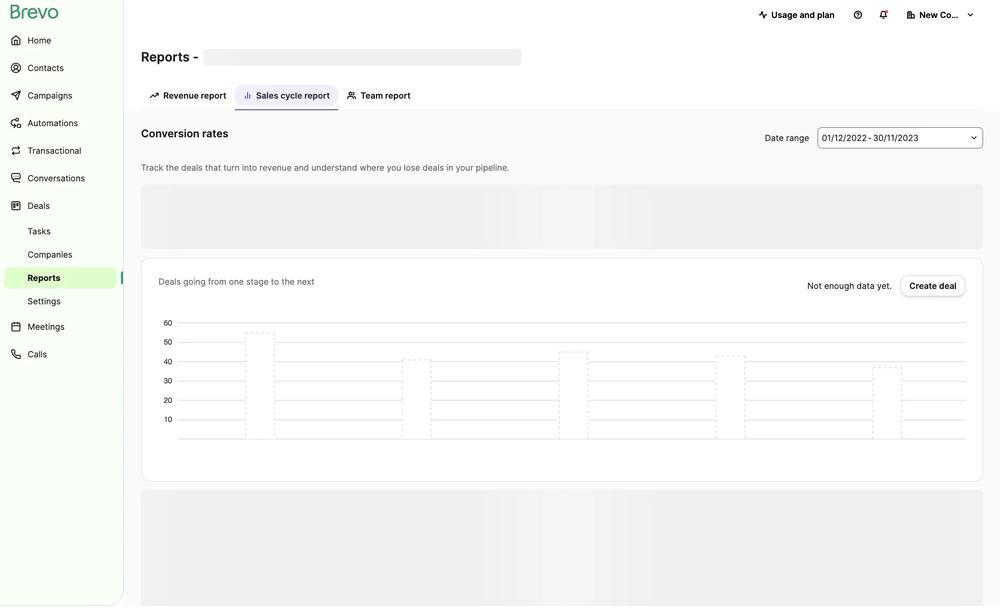 Task type: describe. For each thing, give the bounding box(es) containing it.
data
[[857, 281, 875, 291]]

revenue report
[[163, 90, 227, 101]]

turn
[[224, 162, 240, 173]]

tab list containing revenue report
[[141, 85, 984, 110]]

not
[[808, 281, 823, 291]]

enough
[[825, 281, 855, 291]]

home
[[28, 35, 51, 46]]

companies link
[[4, 244, 117, 265]]

meetings
[[28, 322, 65, 332]]

01/12/2022 - 30/11/2023
[[823, 133, 919, 143]]

from
[[208, 276, 227, 287]]

yet.
[[878, 281, 893, 291]]

30/11/2023
[[874, 133, 919, 143]]

home link
[[4, 28, 117, 53]]

next
[[297, 276, 315, 287]]

team
[[361, 90, 383, 101]]

one
[[229, 276, 244, 287]]

conversion rates
[[141, 127, 229, 140]]

create deal
[[910, 281, 957, 291]]

2 report from the left
[[305, 90, 330, 101]]

automations link
[[4, 110, 117, 136]]

deals link
[[4, 193, 117, 219]]

date
[[766, 133, 784, 143]]

that
[[205, 162, 221, 173]]

revenue
[[260, 162, 292, 173]]

0 horizontal spatial and
[[294, 162, 309, 173]]

deals for deals
[[28, 201, 50, 211]]

you
[[387, 162, 402, 173]]

reports for reports -
[[141, 49, 190, 65]]

pipeline.
[[476, 162, 510, 173]]

usage and plan
[[772, 10, 835, 20]]

meetings link
[[4, 314, 117, 340]]

deals going from one stage to the next
[[159, 276, 315, 287]]

sales cycle report link
[[235, 85, 339, 110]]

plan
[[818, 10, 835, 20]]

contacts link
[[4, 55, 117, 81]]

transactional
[[28, 145, 81, 156]]

company
[[941, 10, 980, 20]]

sales cycle report
[[256, 90, 330, 101]]



Task type: locate. For each thing, give the bounding box(es) containing it.
0 vertical spatial reports
[[141, 49, 190, 65]]

deal
[[940, 281, 957, 291]]

conversion
[[141, 127, 200, 140]]

usage and plan button
[[751, 4, 844, 25]]

deals for deals going from one stage to the next
[[159, 276, 181, 287]]

0 vertical spatial -
[[193, 49, 199, 65]]

1 vertical spatial the
[[282, 276, 295, 287]]

reports for reports
[[28, 273, 60, 283]]

and right revenue
[[294, 162, 309, 173]]

and inside button
[[800, 10, 816, 20]]

0 horizontal spatial the
[[166, 162, 179, 173]]

stage
[[246, 276, 269, 287]]

0 horizontal spatial -
[[193, 49, 199, 65]]

date range
[[766, 133, 810, 143]]

2 deals from the left
[[423, 162, 444, 173]]

range
[[787, 133, 810, 143]]

reports
[[141, 49, 190, 65], [28, 273, 60, 283]]

settings
[[28, 296, 61, 307]]

report right revenue
[[201, 90, 227, 101]]

1 deals from the left
[[181, 162, 203, 173]]

your
[[456, 162, 474, 173]]

1 horizontal spatial the
[[282, 276, 295, 287]]

1 vertical spatial deals
[[159, 276, 181, 287]]

team report
[[361, 90, 411, 101]]

reports up revenue
[[141, 49, 190, 65]]

1 horizontal spatial and
[[800, 10, 816, 20]]

1 horizontal spatial report
[[305, 90, 330, 101]]

tasks link
[[4, 221, 117, 242]]

0 vertical spatial deals
[[28, 201, 50, 211]]

1 vertical spatial -
[[869, 133, 873, 143]]

0 horizontal spatial report
[[201, 90, 227, 101]]

conversations
[[28, 173, 85, 184]]

the right track
[[166, 162, 179, 173]]

to
[[271, 276, 279, 287]]

tab list
[[141, 85, 984, 110]]

2 horizontal spatial report
[[385, 90, 411, 101]]

track
[[141, 162, 163, 173]]

0 horizontal spatial deals
[[181, 162, 203, 173]]

campaigns
[[28, 90, 73, 101]]

reports -
[[141, 49, 199, 65]]

- up the "revenue report" at top left
[[193, 49, 199, 65]]

contacts
[[28, 63, 64, 73]]

deals left that
[[181, 162, 203, 173]]

report for team report
[[385, 90, 411, 101]]

report for revenue report
[[201, 90, 227, 101]]

report
[[201, 90, 227, 101], [305, 90, 330, 101], [385, 90, 411, 101]]

create
[[910, 281, 938, 291]]

deals left 'in'
[[423, 162, 444, 173]]

revenue
[[163, 90, 199, 101]]

going
[[183, 276, 206, 287]]

transactional link
[[4, 138, 117, 163]]

1 vertical spatial reports
[[28, 273, 60, 283]]

- for reports
[[193, 49, 199, 65]]

revenue report link
[[141, 85, 235, 109]]

deals
[[181, 162, 203, 173], [423, 162, 444, 173]]

sales
[[256, 90, 279, 101]]

and left the plan
[[800, 10, 816, 20]]

not enough data yet.
[[808, 281, 893, 291]]

report right cycle
[[305, 90, 330, 101]]

conversations link
[[4, 166, 117, 191]]

create deal button
[[901, 275, 966, 297]]

understand
[[312, 162, 358, 173]]

reports inside reports link
[[28, 273, 60, 283]]

campaigns link
[[4, 83, 117, 108]]

0 vertical spatial the
[[166, 162, 179, 173]]

new company
[[920, 10, 980, 20]]

0 vertical spatial and
[[800, 10, 816, 20]]

3 report from the left
[[385, 90, 411, 101]]

tasks
[[28, 226, 51, 237]]

the right to
[[282, 276, 295, 287]]

new company button
[[899, 4, 984, 25]]

team report link
[[339, 85, 419, 109]]

in
[[447, 162, 454, 173]]

lose
[[404, 162, 421, 173]]

companies
[[28, 249, 73, 260]]

01/12/2022
[[823, 133, 868, 143]]

- for 01/12/2022
[[869, 133, 873, 143]]

-
[[193, 49, 199, 65], [869, 133, 873, 143]]

where
[[360, 162, 385, 173]]

deals left going
[[159, 276, 181, 287]]

report right team
[[385, 90, 411, 101]]

1 vertical spatial and
[[294, 162, 309, 173]]

1 horizontal spatial reports
[[141, 49, 190, 65]]

usage
[[772, 10, 798, 20]]

deals
[[28, 201, 50, 211], [159, 276, 181, 287]]

reports up settings
[[28, 273, 60, 283]]

reports link
[[4, 267, 117, 289]]

and
[[800, 10, 816, 20], [294, 162, 309, 173]]

calls
[[28, 349, 47, 360]]

1 horizontal spatial deals
[[159, 276, 181, 287]]

- right 01/12/2022
[[869, 133, 873, 143]]

new
[[920, 10, 939, 20]]

automations
[[28, 118, 78, 128]]

track the deals that turn into revenue and understand where you lose deals in your pipeline.
[[141, 162, 510, 173]]

settings link
[[4, 291, 117, 312]]

1 horizontal spatial deals
[[423, 162, 444, 173]]

rates
[[202, 127, 229, 140]]

the
[[166, 162, 179, 173], [282, 276, 295, 287]]

1 report from the left
[[201, 90, 227, 101]]

calls link
[[4, 342, 117, 367]]

into
[[242, 162, 257, 173]]

cycle
[[281, 90, 302, 101]]

deals up tasks
[[28, 201, 50, 211]]

1 horizontal spatial -
[[869, 133, 873, 143]]

0 horizontal spatial reports
[[28, 273, 60, 283]]

0 horizontal spatial deals
[[28, 201, 50, 211]]



Task type: vqa. For each thing, say whether or not it's contained in the screenshot.
the left left___c25ys image
no



